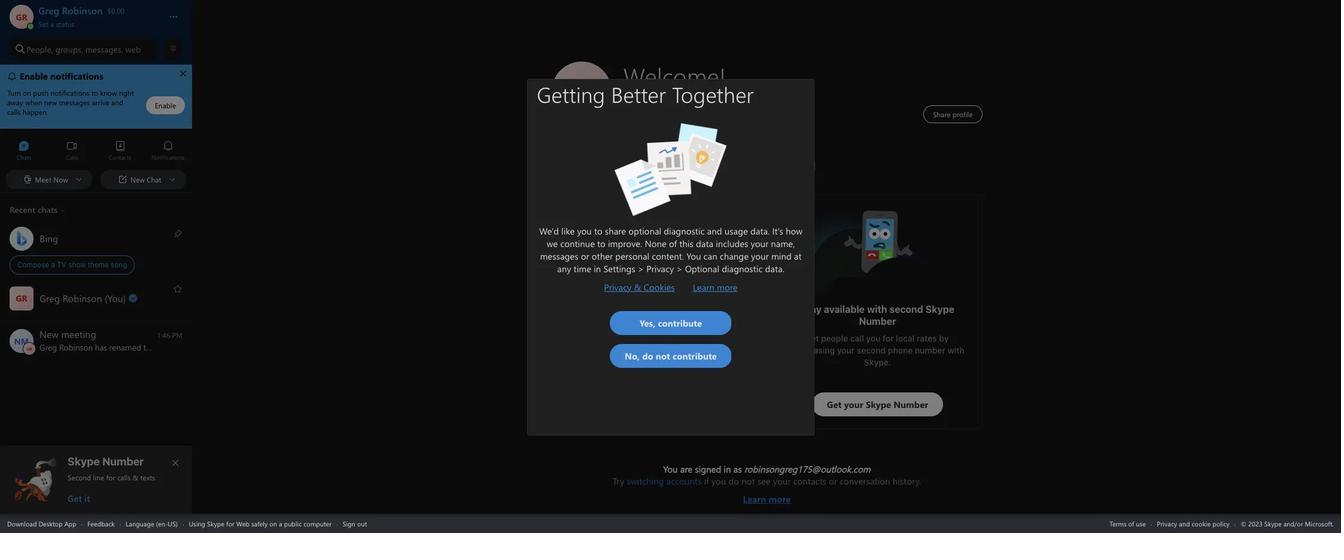 Task type: vqa. For each thing, say whether or not it's contained in the screenshot.
NEWTOPIC . AND IF YOU WANT TO GIVE ME FEEDBACK, JUST REPORT A CONCERN.
no



Task type: describe. For each thing, give the bounding box(es) containing it.
using skype for web safely on a public computer link
[[189, 519, 332, 528]]

on inside the share the invite with anyone even if they aren't on skype. no sign ups or downloads required.
[[597, 339, 607, 350]]

terms of use link
[[1110, 519, 1146, 528]]

terms of use
[[1110, 519, 1146, 528]]

skype. inside let people call you for local rates by purchasing your second phone number with skype.
[[864, 357, 891, 368]]

signed
[[695, 463, 721, 475]]

set
[[38, 19, 48, 29]]

learn more link
[[613, 487, 921, 505]]

call
[[851, 333, 864, 344]]

switching accounts link
[[627, 475, 702, 487]]

in
[[724, 463, 731, 475]]

conversation
[[840, 475, 890, 487]]

learn
[[743, 493, 766, 505]]

mansurfer
[[620, 214, 663, 226]]

show
[[68, 260, 86, 269]]

us)
[[168, 519, 178, 528]]

sign out
[[343, 519, 367, 528]]

groups,
[[55, 43, 83, 55]]

tv
[[57, 260, 66, 269]]

1 vertical spatial number
[[102, 456, 144, 468]]

meetings
[[618, 310, 661, 321]]

you inside try switching accounts if you do not see your contacts or conversation history. learn more
[[712, 475, 726, 487]]

let people call you for local rates by purchasing your second phone number with skype.
[[791, 333, 967, 368]]

set a status button
[[38, 17, 157, 29]]

purchasing
[[791, 345, 835, 356]]

available
[[824, 304, 865, 315]]

downloads
[[698, 339, 741, 350]]

out
[[357, 519, 367, 528]]

the
[[602, 327, 615, 338]]

try switching accounts if you do not see your contacts or conversation history. learn more
[[613, 475, 921, 505]]

second line for calls & texts
[[68, 473, 155, 482]]

share
[[577, 327, 600, 338]]

skype number
[[68, 456, 144, 468]]

download desktop app
[[7, 519, 76, 528]]

aren't
[[572, 339, 595, 350]]

0 horizontal spatial on
[[270, 519, 277, 528]]

feedback link
[[87, 519, 115, 528]]

a for set
[[50, 19, 54, 29]]

your inside try switching accounts if you do not see your contacts or conversation history. learn more
[[773, 475, 791, 487]]

language
[[126, 519, 154, 528]]

language (en-us)
[[126, 519, 178, 528]]

switching
[[627, 475, 664, 487]]

web
[[125, 43, 141, 55]]

not
[[742, 475, 755, 487]]

anyone inside the share the invite with anyone even if they aren't on skype. no sign ups or downloads required.
[[659, 327, 688, 338]]

get
[[68, 493, 82, 505]]

cookie
[[1192, 519, 1211, 528]]

it
[[84, 493, 90, 505]]

theme
[[88, 260, 109, 269]]

local
[[896, 333, 915, 344]]

sign out link
[[343, 519, 367, 528]]

invite
[[617, 327, 638, 338]]

texts
[[140, 473, 155, 482]]

set a status
[[38, 19, 75, 29]]

line
[[93, 473, 104, 482]]

if inside try switching accounts if you do not see your contacts or conversation history. learn more
[[704, 475, 709, 487]]

skype. inside the share the invite with anyone even if they aren't on skype. no sign ups or downloads required.
[[609, 339, 636, 350]]

public
[[284, 519, 302, 528]]

download desktop app link
[[7, 519, 76, 528]]

share the invite with anyone even if they aren't on skype. no sign ups or downloads required.
[[572, 327, 743, 362]]

easy
[[594, 310, 615, 321]]

privacy
[[1157, 519, 1178, 528]]

1 horizontal spatial skype
[[207, 519, 224, 528]]

ups
[[671, 339, 685, 350]]

of
[[1129, 519, 1135, 528]]

song
[[111, 260, 127, 269]]

a for compose
[[51, 260, 55, 269]]

2 vertical spatial a
[[279, 519, 282, 528]]

calls
[[117, 473, 131, 482]]

privacy and cookie policy
[[1157, 519, 1230, 528]]

skype number element
[[10, 456, 183, 505]]

with inside the stay available with second skype number
[[867, 304, 887, 315]]

or inside try switching accounts if you do not see your contacts or conversation history. learn more
[[829, 475, 837, 487]]

accounts
[[667, 475, 702, 487]]

messages,
[[85, 43, 123, 55]]

sign
[[652, 339, 669, 350]]

easy meetings with anyone
[[594, 310, 719, 321]]

for inside let people call you for local rates by purchasing your second phone number with skype.
[[883, 333, 894, 344]]

feedback
[[87, 519, 115, 528]]

even
[[690, 327, 709, 338]]

by
[[939, 333, 949, 344]]

status
[[56, 19, 75, 29]]

see
[[758, 475, 771, 487]]

if inside the share the invite with anyone even if they aren't on skype. no sign ups or downloads required.
[[711, 327, 716, 338]]

whosthis
[[842, 208, 879, 220]]



Task type: locate. For each thing, give the bounding box(es) containing it.
for inside skype number element
[[106, 473, 115, 482]]

second up local
[[890, 304, 924, 315]]

1 vertical spatial if
[[704, 475, 709, 487]]

&
[[133, 473, 138, 482]]

0 vertical spatial or
[[688, 339, 696, 350]]

sign
[[343, 519, 355, 528]]

0 horizontal spatial skype
[[68, 456, 100, 468]]

1 vertical spatial you
[[712, 475, 726, 487]]

anyone up even
[[686, 310, 719, 321]]

0 vertical spatial number
[[859, 316, 897, 327]]

people,
[[26, 43, 53, 55]]

2 horizontal spatial for
[[883, 333, 894, 344]]

privacy and cookie policy link
[[1157, 519, 1230, 528]]

1 vertical spatial or
[[829, 475, 837, 487]]

or right contacts
[[829, 475, 837, 487]]

second
[[68, 473, 91, 482]]

you left do
[[712, 475, 726, 487]]

0 horizontal spatial or
[[688, 339, 696, 350]]

download
[[7, 519, 37, 528]]

1 vertical spatial skype
[[68, 456, 100, 468]]

history.
[[893, 475, 921, 487]]

skype up second
[[68, 456, 100, 468]]

no
[[639, 339, 650, 350]]

policy
[[1213, 519, 1230, 528]]

people, groups, messages, web
[[26, 43, 141, 55]]

1 horizontal spatial on
[[597, 339, 607, 350]]

skype up the by at bottom
[[926, 304, 955, 315]]

with up the 'no'
[[640, 327, 657, 338]]

0 vertical spatial on
[[597, 339, 607, 350]]

anyone
[[686, 310, 719, 321], [659, 327, 688, 338]]

0 vertical spatial a
[[50, 19, 54, 29]]

do
[[729, 475, 739, 487]]

compose
[[17, 260, 49, 269]]

skype.
[[609, 339, 636, 350], [864, 357, 891, 368]]

number inside the stay available with second skype number
[[859, 316, 897, 327]]

1 horizontal spatial for
[[226, 519, 234, 528]]

1 vertical spatial a
[[51, 260, 55, 269]]

safely
[[251, 519, 268, 528]]

1 horizontal spatial number
[[859, 316, 897, 327]]

compose a tv show theme song button
[[0, 222, 192, 280]]

with down the by at bottom
[[948, 345, 965, 356]]

stay available with second skype number
[[801, 304, 957, 327]]

0 horizontal spatial number
[[102, 456, 144, 468]]

0 horizontal spatial skype.
[[609, 339, 636, 350]]

you right call
[[866, 333, 881, 344]]

you inside let people call you for local rates by purchasing your second phone number with skype.
[[866, 333, 881, 344]]

number
[[859, 316, 897, 327], [102, 456, 144, 468]]

0 vertical spatial if
[[711, 327, 716, 338]]

are
[[680, 463, 693, 475]]

on right safely
[[270, 519, 277, 528]]

if right accounts
[[704, 475, 709, 487]]

a
[[50, 19, 54, 29], [51, 260, 55, 269], [279, 519, 282, 528]]

second down call
[[857, 345, 886, 356]]

anyone up ups
[[659, 327, 688, 338]]

a inside 'button'
[[51, 260, 55, 269]]

you are signed in as
[[663, 463, 744, 475]]

2 horizontal spatial skype
[[926, 304, 955, 315]]

1 vertical spatial on
[[270, 519, 277, 528]]

with inside the share the invite with anyone even if they aren't on skype. no sign ups or downloads required.
[[640, 327, 657, 338]]

1 horizontal spatial you
[[866, 333, 881, 344]]

try
[[613, 475, 625, 487]]

your down call
[[837, 345, 855, 356]]

0 vertical spatial your
[[837, 345, 855, 356]]

with right available
[[867, 304, 887, 315]]

number
[[915, 345, 946, 356]]

1 vertical spatial anyone
[[659, 327, 688, 338]]

0 vertical spatial skype
[[926, 304, 955, 315]]

second inside let people call you for local rates by purchasing your second phone number with skype.
[[857, 345, 886, 356]]

stay
[[801, 304, 822, 315]]

skype
[[926, 304, 955, 315], [68, 456, 100, 468], [207, 519, 224, 528]]

a left tv on the left of page
[[51, 260, 55, 269]]

(en-
[[156, 519, 168, 528]]

0 vertical spatial for
[[883, 333, 894, 344]]

contacts
[[794, 475, 827, 487]]

and
[[1179, 519, 1190, 528]]

1 horizontal spatial second
[[890, 304, 924, 315]]

a left public
[[279, 519, 282, 528]]

0 horizontal spatial you
[[712, 475, 726, 487]]

with
[[867, 304, 887, 315], [663, 310, 683, 321], [640, 327, 657, 338], [948, 345, 965, 356]]

people, groups, messages, web button
[[10, 38, 159, 60]]

app
[[64, 519, 76, 528]]

more
[[769, 493, 791, 505]]

compose a tv show theme song
[[17, 260, 127, 269]]

1 horizontal spatial or
[[829, 475, 837, 487]]

1 horizontal spatial if
[[711, 327, 716, 338]]

use
[[1136, 519, 1146, 528]]

using skype for web safely on a public computer
[[189, 519, 332, 528]]

skype. down the invite
[[609, 339, 636, 350]]

or inside the share the invite with anyone even if they aren't on skype. no sign ups or downloads required.
[[688, 339, 696, 350]]

desktop
[[39, 519, 63, 528]]

2 vertical spatial skype
[[207, 519, 224, 528]]

0 horizontal spatial your
[[773, 475, 791, 487]]

skype right using
[[207, 519, 224, 528]]

your
[[837, 345, 855, 356], [773, 475, 791, 487]]

1 vertical spatial skype.
[[864, 357, 891, 368]]

skype inside the stay available with second skype number
[[926, 304, 955, 315]]

with inside let people call you for local rates by purchasing your second phone number with skype.
[[948, 345, 965, 356]]

you
[[866, 333, 881, 344], [712, 475, 726, 487]]

for right line
[[106, 473, 115, 482]]

required.
[[638, 351, 674, 362]]

language (en-us) link
[[126, 519, 178, 528]]

for left local
[[883, 333, 894, 344]]

0 vertical spatial skype.
[[609, 339, 636, 350]]

1 vertical spatial for
[[106, 473, 115, 482]]

second inside the stay available with second skype number
[[890, 304, 924, 315]]

tab list
[[0, 135, 192, 168]]

0 vertical spatial you
[[866, 333, 881, 344]]

number up call
[[859, 316, 897, 327]]

your right see
[[773, 475, 791, 487]]

terms
[[1110, 519, 1127, 528]]

0 vertical spatial anyone
[[686, 310, 719, 321]]

1 vertical spatial your
[[773, 475, 791, 487]]

second
[[890, 304, 924, 315], [857, 345, 886, 356]]

for for using skype for web safely on a public computer
[[226, 519, 234, 528]]

using
[[189, 519, 205, 528]]

0 horizontal spatial for
[[106, 473, 115, 482]]

1 horizontal spatial your
[[837, 345, 855, 356]]

your inside let people call you for local rates by purchasing your second phone number with skype.
[[837, 345, 855, 356]]

0 vertical spatial second
[[890, 304, 924, 315]]

get it
[[68, 493, 90, 505]]

let
[[807, 333, 819, 344]]

for left web
[[226, 519, 234, 528]]

a inside button
[[50, 19, 54, 29]]

or right ups
[[688, 339, 696, 350]]

1 vertical spatial second
[[857, 345, 886, 356]]

0 horizontal spatial second
[[857, 345, 886, 356]]

phone
[[888, 345, 913, 356]]

for for second line for calls & texts
[[106, 473, 115, 482]]

a right set
[[50, 19, 54, 29]]

2 vertical spatial for
[[226, 519, 234, 528]]

1 horizontal spatial skype.
[[864, 357, 891, 368]]

as
[[734, 463, 742, 475]]

with up ups
[[663, 310, 683, 321]]

on down 'the'
[[597, 339, 607, 350]]

number up calls
[[102, 456, 144, 468]]

for
[[883, 333, 894, 344], [106, 473, 115, 482], [226, 519, 234, 528]]

web
[[236, 519, 250, 528]]

rates
[[917, 333, 937, 344]]

if up "downloads"
[[711, 327, 716, 338]]

0 horizontal spatial if
[[704, 475, 709, 487]]

skype. down phone on the bottom right of page
[[864, 357, 891, 368]]

you
[[663, 463, 678, 475]]



